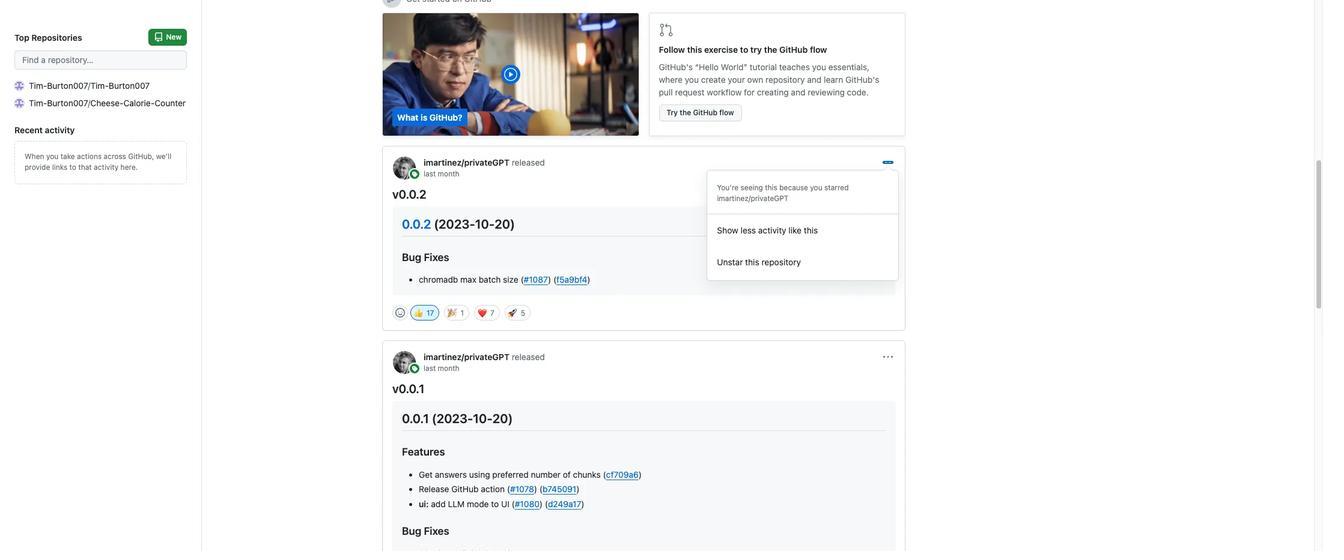 Task type: locate. For each thing, give the bounding box(es) containing it.
1 vertical spatial github's
[[846, 75, 880, 85]]

0 horizontal spatial the
[[680, 108, 691, 117]]

/ for tim-
[[88, 81, 90, 91]]

(2023- right 0.0.1
[[432, 412, 473, 426]]

last
[[424, 170, 436, 179], [424, 365, 436, 374]]

you
[[812, 62, 827, 72], [685, 75, 699, 85], [46, 152, 58, 161], [810, 183, 823, 192]]

bug down 0.0.2 in the top of the page
[[402, 251, 422, 264]]

imartinez/privategpt down github?
[[424, 157, 510, 168]]

month for feed tag icon corresponding to @imartinez profile icon
[[438, 170, 460, 179]]

0 vertical spatial github
[[780, 44, 808, 55]]

imartinez/privategpt down seeing
[[717, 194, 789, 203]]

bug fixes up the chromadb
[[402, 251, 449, 264]]

( down number
[[540, 485, 543, 495]]

this inside try the github flow element
[[687, 44, 702, 55]]

0 horizontal spatial activity
[[45, 125, 75, 135]]

imartinez/privategpt link for feed tag icon corresponding to @imartinez profile image
[[424, 352, 510, 363]]

last month right @imartinez profile icon
[[424, 170, 460, 179]]

0 vertical spatial 10-
[[475, 217, 495, 231]]

0 vertical spatial bug fixes
[[402, 251, 449, 264]]

the inside try the github flow link
[[680, 108, 691, 117]]

2 fixes from the top
[[424, 525, 449, 538]]

1 horizontal spatial github's
[[846, 75, 880, 85]]

you're
[[717, 183, 739, 192]]

imartinez/privategpt released down ❤️ 7
[[424, 352, 545, 363]]

0 vertical spatial card preview element
[[393, 207, 896, 296]]

2 last month from the top
[[424, 365, 460, 374]]

feed tag image for @imartinez profile image
[[410, 365, 420, 374]]

1 feed tag image from the top
[[410, 170, 420, 179]]

1 vertical spatial activity
[[94, 163, 119, 172]]

this up "hello
[[687, 44, 702, 55]]

github's "hello world" tutorial teaches you essentials, where you create your own repository and learn github's pull request workflow for creating and reviewing code.
[[659, 62, 880, 97]]

you up "links"
[[46, 152, 58, 161]]

10- for 0.0.2 (2023-10-20)
[[475, 217, 495, 231]]

last month for feed tag icon corresponding to @imartinez profile icon
[[424, 170, 460, 179]]

0 vertical spatial released
[[512, 157, 545, 168]]

0 horizontal spatial to
[[69, 163, 76, 172]]

0 vertical spatial feed tag image
[[410, 170, 420, 179]]

Top Repositories search field
[[14, 50, 187, 70]]

1 horizontal spatial activity
[[94, 163, 119, 172]]

0 horizontal spatial flow
[[720, 108, 734, 117]]

get
[[419, 470, 433, 480]]

1 vertical spatial feed tag image
[[410, 365, 420, 374]]

menu
[[707, 170, 899, 281]]

last right @imartinez profile image
[[424, 365, 436, 374]]

imartinez/privategpt released for feed tag icon corresponding to @imartinez profile image
[[424, 352, 545, 363]]

bug
[[402, 251, 422, 264], [402, 525, 422, 538]]

month for feed tag icon corresponding to @imartinez profile image
[[438, 365, 460, 374]]

2 horizontal spatial to
[[740, 44, 749, 55]]

0 vertical spatial github's
[[659, 62, 693, 72]]

0 vertical spatial fixes
[[424, 251, 449, 264]]

1 vertical spatial (2023-
[[432, 412, 473, 426]]

exercise
[[705, 44, 738, 55]]

feed item heading menu image
[[884, 158, 893, 168], [884, 353, 893, 363]]

recent
[[14, 125, 43, 135]]

activity up take at the left top
[[45, 125, 75, 135]]

10- up "using"
[[473, 412, 493, 426]]

2 released from the top
[[512, 352, 545, 363]]

burton007 down tim-burton007 / tim-burton007
[[47, 98, 88, 108]]

imartinez/privategpt released for feed tag icon corresponding to @imartinez profile icon
[[424, 157, 545, 168]]

(2023- right 0.0.2 in the top of the page
[[434, 217, 475, 231]]

github down request
[[693, 108, 718, 117]]

number
[[531, 470, 561, 480]]

github's up code.
[[846, 75, 880, 85]]

0 vertical spatial to
[[740, 44, 749, 55]]

your
[[728, 75, 745, 85]]

0.0.1
[[402, 412, 429, 426]]

f5a9bf4
[[557, 275, 587, 285]]

bug fixes down ui:
[[402, 525, 449, 538]]

activity left like on the right of page
[[758, 225, 787, 236]]

0 vertical spatial repository
[[766, 75, 805, 85]]

fixes down add
[[424, 525, 449, 538]]

card preview element containing 0.0.1 (2023-10-20)
[[393, 402, 896, 552]]

v0.0.2
[[393, 188, 427, 201]]

2 imartinez/privategpt link from the top
[[424, 352, 510, 363]]

(
[[521, 275, 524, 285], [554, 275, 557, 285], [603, 470, 606, 480], [507, 485, 510, 495], [540, 485, 543, 495], [512, 499, 515, 510], [545, 499, 548, 510]]

tim- right the cheese calorie counter image
[[29, 98, 47, 108]]

what is github? image
[[383, 13, 639, 136]]

add or remove reactions element
[[393, 306, 408, 321]]

you're seeing this because you starred imartinez/privategpt
[[717, 183, 849, 203]]

burton007 down find a repository… text box
[[47, 81, 88, 91]]

0.0.1 (2023-10-20)
[[402, 412, 513, 426]]

imartinez/privategpt for @imartinez profile icon
[[424, 157, 510, 168]]

batch
[[479, 275, 501, 285]]

( right '#1087' at the left of page
[[554, 275, 557, 285]]

2 feed tag image from the top
[[410, 365, 420, 374]]

20) up chromadb max batch size ( #1087 ) ( f5a9bf4 )
[[495, 217, 515, 231]]

feed tag image
[[410, 170, 420, 179], [410, 365, 420, 374]]

(2023- for 0.0.1
[[432, 412, 473, 426]]

activity down across
[[94, 163, 119, 172]]

1 / from the top
[[88, 81, 90, 91]]

and up reviewing
[[807, 75, 822, 85]]

to inside get answers using preferred number of chunks ( cf709a6 ) release github action ( #1078 ) ( b745091 ) ui: add llm mode to ui ( #1080 ) ( d249a17 )
[[491, 499, 499, 510]]

0 vertical spatial last month
[[424, 170, 460, 179]]

burton007 for tim-
[[47, 81, 88, 91]]

what is github? element
[[382, 13, 639, 136]]

( right ui
[[512, 499, 515, 510]]

top repositories
[[14, 32, 82, 42]]

1 vertical spatial last
[[424, 365, 436, 374]]

repository inside button
[[762, 257, 801, 267]]

0 vertical spatial feed item heading menu image
[[884, 158, 893, 168]]

github's
[[659, 62, 693, 72], [846, 75, 880, 85]]

this inside you're seeing this because you starred imartinez/privategpt
[[765, 183, 778, 192]]

0 vertical spatial bug
[[402, 251, 422, 264]]

imartinez/privategpt inside you're seeing this because you starred imartinez/privategpt
[[717, 194, 789, 203]]

feed tag image up v0.0.1 link
[[410, 365, 420, 374]]

to inside when you take actions across github, we'll provide links to that activity here.
[[69, 163, 76, 172]]

2 horizontal spatial activity
[[758, 225, 787, 236]]

1 bug from the top
[[402, 251, 422, 264]]

card preview element for v0.0.2
[[393, 207, 896, 296]]

1 vertical spatial github
[[693, 108, 718, 117]]

1 horizontal spatial flow
[[810, 44, 827, 55]]

to left ui
[[491, 499, 499, 510]]

(2023-
[[434, 217, 475, 231], [432, 412, 473, 426]]

1 vertical spatial /
[[88, 98, 90, 108]]

1 last from the top
[[424, 170, 436, 179]]

👍 17
[[414, 307, 434, 319]]

1 last month from the top
[[424, 170, 460, 179]]

tim- for cheese-calorie-counter
[[29, 98, 47, 108]]

0 vertical spatial the
[[764, 44, 778, 55]]

feed tag image up v0.0.2
[[410, 170, 420, 179]]

last month right @imartinez profile image
[[424, 365, 460, 374]]

5
[[521, 309, 526, 318]]

1 vertical spatial imartinez/privategpt
[[717, 194, 789, 203]]

imartinez/privategpt link down github?
[[424, 157, 510, 168]]

10- for 0.0.1 (2023-10-20)
[[473, 412, 493, 426]]

( down preferred
[[507, 485, 510, 495]]

and
[[807, 75, 822, 85], [791, 87, 806, 97]]

1 vertical spatial released
[[512, 352, 545, 363]]

1 bug fixes from the top
[[402, 251, 449, 264]]

0 horizontal spatial github
[[452, 485, 479, 495]]

0 horizontal spatial github's
[[659, 62, 693, 72]]

( right the size
[[521, 275, 524, 285]]

add or remove reactions image
[[396, 309, 405, 318]]

last right @imartinez profile icon
[[424, 170, 436, 179]]

features
[[402, 446, 445, 459]]

1 vertical spatial card preview element
[[393, 402, 896, 552]]

bug down ui:
[[402, 525, 422, 538]]

this right seeing
[[765, 183, 778, 192]]

unstar
[[717, 257, 743, 267]]

released for feed tag icon corresponding to @imartinez profile icon
[[512, 157, 545, 168]]

github?
[[430, 112, 463, 123]]

github up teaches
[[780, 44, 808, 55]]

activity inside button
[[758, 225, 787, 236]]

imartinez/privategpt released down github?
[[424, 157, 545, 168]]

try
[[667, 108, 678, 117]]

repository down teaches
[[766, 75, 805, 85]]

world"
[[721, 62, 748, 72]]

1 horizontal spatial to
[[491, 499, 499, 510]]

/ for cheese-
[[88, 98, 90, 108]]

1 vertical spatial 20)
[[493, 412, 513, 426]]

1 vertical spatial feed item heading menu image
[[884, 353, 893, 363]]

to inside try the github flow element
[[740, 44, 749, 55]]

0 horizontal spatial and
[[791, 87, 806, 97]]

last for feed tag icon corresponding to @imartinez profile image
[[424, 365, 436, 374]]

0 vertical spatial imartinez/privategpt released
[[424, 157, 545, 168]]

2 imartinez/privategpt released from the top
[[424, 352, 545, 363]]

to
[[740, 44, 749, 55], [69, 163, 76, 172], [491, 499, 499, 510]]

)
[[548, 275, 551, 285], [587, 275, 591, 285], [639, 470, 642, 480], [534, 485, 537, 495], [577, 485, 580, 495], [540, 499, 543, 510], [581, 499, 585, 510]]

cf709a6
[[606, 470, 639, 480]]

this
[[687, 44, 702, 55], [765, 183, 778, 192], [804, 225, 818, 236], [745, 257, 760, 267]]

1 vertical spatial bug
[[402, 525, 422, 538]]

1 fixes from the top
[[424, 251, 449, 264]]

month right @imartinez profile image
[[438, 365, 460, 374]]

/ up cheese-
[[88, 81, 90, 91]]

tim- right tim burton007 icon
[[29, 81, 47, 91]]

2 vertical spatial to
[[491, 499, 499, 510]]

2 vertical spatial github
[[452, 485, 479, 495]]

imartinez/privategpt
[[424, 157, 510, 168], [717, 194, 789, 203], [424, 352, 510, 363]]

released
[[512, 157, 545, 168], [512, 352, 545, 363]]

2 feed item heading menu image from the top
[[884, 353, 893, 363]]

1 imartinez/privategpt released from the top
[[424, 157, 545, 168]]

recent activity
[[14, 125, 75, 135]]

and right creating
[[791, 87, 806, 97]]

fixes up the chromadb
[[424, 251, 449, 264]]

1 vertical spatial the
[[680, 108, 691, 117]]

/ down tim-burton007 / tim-burton007
[[88, 98, 90, 108]]

1 vertical spatial repository
[[762, 257, 801, 267]]

answers
[[435, 470, 467, 480]]

/
[[88, 81, 90, 91], [88, 98, 90, 108]]

the right try
[[764, 44, 778, 55]]

#1080
[[515, 499, 540, 510]]

month
[[438, 170, 460, 179], [438, 365, 460, 374]]

d249a17
[[548, 499, 581, 510]]

20) for 0.0.2 (2023-10-20)
[[495, 217, 515, 231]]

2 last from the top
[[424, 365, 436, 374]]

repository down show less activity like this
[[762, 257, 801, 267]]

github,
[[128, 152, 154, 161]]

1 vertical spatial and
[[791, 87, 806, 97]]

1 card preview element from the top
[[393, 207, 896, 296]]

using
[[469, 470, 490, 480]]

to left try
[[740, 44, 749, 55]]

what is github? link
[[383, 13, 639, 136]]

pull
[[659, 87, 673, 97]]

20)
[[495, 217, 515, 231], [493, 412, 513, 426]]

0 vertical spatial flow
[[810, 44, 827, 55]]

2 month from the top
[[438, 365, 460, 374]]

activity
[[45, 125, 75, 135], [94, 163, 119, 172], [758, 225, 787, 236]]

2 / from the top
[[88, 98, 90, 108]]

1 vertical spatial fixes
[[424, 525, 449, 538]]

1 feed item heading menu image from the top
[[884, 158, 893, 168]]

10- up batch
[[475, 217, 495, 231]]

fixes
[[424, 251, 449, 264], [424, 525, 449, 538]]

tim-
[[29, 81, 47, 91], [90, 81, 109, 91], [29, 98, 47, 108]]

20) for 0.0.1 (2023-10-20)
[[493, 412, 513, 426]]

card preview element containing 0.0.2
[[393, 207, 896, 296]]

0 vertical spatial 20)
[[495, 217, 515, 231]]

imartinez/privategpt down the 1 at the left bottom of page
[[424, 352, 510, 363]]

1 vertical spatial month
[[438, 365, 460, 374]]

released for feed tag icon corresponding to @imartinez profile image
[[512, 352, 545, 363]]

flow down workflow
[[720, 108, 734, 117]]

github's up where
[[659, 62, 693, 72]]

2 vertical spatial activity
[[758, 225, 787, 236]]

llm
[[448, 499, 465, 510]]

across
[[104, 152, 126, 161]]

because
[[780, 183, 808, 192]]

show less activity like this
[[717, 225, 818, 236]]

month right @imartinez profile icon
[[438, 170, 460, 179]]

10-
[[475, 217, 495, 231], [473, 412, 493, 426]]

1 horizontal spatial github
[[693, 108, 718, 117]]

0 vertical spatial (2023-
[[434, 217, 475, 231]]

github
[[780, 44, 808, 55], [693, 108, 718, 117], [452, 485, 479, 495]]

burton007 up calorie-
[[109, 81, 150, 91]]

0 vertical spatial imartinez/privategpt
[[424, 157, 510, 168]]

for
[[744, 87, 755, 97]]

2 vertical spatial imartinez/privategpt
[[424, 352, 510, 363]]

1 vertical spatial to
[[69, 163, 76, 172]]

0 vertical spatial imartinez/privategpt link
[[424, 157, 510, 168]]

github up llm
[[452, 485, 479, 495]]

20) up preferred
[[493, 412, 513, 426]]

less
[[741, 225, 756, 236]]

1 vertical spatial 10-
[[473, 412, 493, 426]]

2 bug from the top
[[402, 525, 422, 538]]

card preview element
[[393, 207, 896, 296], [393, 402, 896, 552]]

the right 'try'
[[680, 108, 691, 117]]

0 vertical spatial last
[[424, 170, 436, 179]]

1 vertical spatial imartinez/privategpt link
[[424, 352, 510, 363]]

play image
[[504, 67, 518, 82]]

1 vertical spatial imartinez/privategpt released
[[424, 352, 545, 363]]

1 vertical spatial last month
[[424, 365, 460, 374]]

you left starred
[[810, 183, 823, 192]]

1 month from the top
[[438, 170, 460, 179]]

0 vertical spatial and
[[807, 75, 822, 85]]

last month
[[424, 170, 460, 179], [424, 365, 460, 374]]

"hello
[[695, 62, 719, 72]]

where
[[659, 75, 683, 85]]

unstar this repository
[[717, 257, 801, 267]]

tutorial
[[750, 62, 777, 72]]

1 imartinez/privategpt link from the top
[[424, 157, 510, 168]]

2 card preview element from the top
[[393, 402, 896, 552]]

1 horizontal spatial the
[[764, 44, 778, 55]]

to down take at the left top
[[69, 163, 76, 172]]

1 released from the top
[[512, 157, 545, 168]]

0.0.2 (2023-10-20)
[[402, 217, 515, 231]]

repository inside github's "hello world" tutorial teaches you essentials, where you create your own repository and learn github's pull request workflow for creating and reviewing code.
[[766, 75, 805, 85]]

counter
[[155, 98, 186, 108]]

1 vertical spatial bug fixes
[[402, 525, 449, 538]]

try the github flow
[[667, 108, 734, 117]]

imartinez/privategpt link down the 1 at the left bottom of page
[[424, 352, 510, 363]]

flow up learn
[[810, 44, 827, 55]]

you up request
[[685, 75, 699, 85]]

🚀 5
[[508, 307, 526, 319]]

0 vertical spatial month
[[438, 170, 460, 179]]

0 vertical spatial /
[[88, 81, 90, 91]]

0 vertical spatial activity
[[45, 125, 75, 135]]



Task type: vqa. For each thing, say whether or not it's contained in the screenshot.
0.0.2
yes



Task type: describe. For each thing, give the bounding box(es) containing it.
is
[[421, 112, 428, 123]]

card preview element for v0.0.1
[[393, 402, 896, 552]]

show less activity like this button
[[708, 215, 899, 246]]

actions
[[77, 152, 102, 161]]

2 bug fixes from the top
[[402, 525, 449, 538]]

17
[[427, 309, 434, 318]]

github inside get answers using preferred number of chunks ( cf709a6 ) release github action ( #1078 ) ( b745091 ) ui: add llm mode to ui ( #1080 ) ( d249a17 )
[[452, 485, 479, 495]]

last month for feed tag icon corresponding to @imartinez profile image
[[424, 365, 460, 374]]

follow this exercise to try the github flow
[[659, 44, 827, 55]]

👍
[[414, 307, 423, 319]]

(2023- for 0.0.2
[[434, 217, 475, 231]]

get answers using preferred number of chunks ( cf709a6 ) release github action ( #1078 ) ( b745091 ) ui: add llm mode to ui ( #1080 ) ( d249a17 )
[[419, 470, 642, 510]]

links
[[52, 163, 67, 172]]

mortar board image
[[387, 0, 397, 3]]

#1087
[[524, 275, 548, 285]]

seeing
[[741, 183, 763, 192]]

of
[[563, 470, 571, 480]]

imartinez/privategpt link for feed tag icon corresponding to @imartinez profile icon
[[424, 157, 510, 168]]

mode
[[467, 499, 489, 510]]

chunks
[[573, 470, 601, 480]]

creating
[[757, 87, 789, 97]]

❤️ 7
[[478, 307, 495, 319]]

try
[[751, 44, 762, 55]]

starred
[[825, 183, 849, 192]]

own
[[748, 75, 764, 85]]

calorie-
[[124, 98, 155, 108]]

workflow
[[707, 87, 742, 97]]

chromadb
[[419, 275, 458, 285]]

action
[[481, 485, 505, 495]]

essentials,
[[829, 62, 870, 72]]

add
[[431, 499, 446, 510]]

here.
[[121, 163, 138, 172]]

teaches
[[780, 62, 810, 72]]

1
[[461, 309, 464, 318]]

you inside you're seeing this because you starred imartinez/privategpt
[[810, 183, 823, 192]]

tim-burton007 / tim-burton007
[[29, 81, 150, 91]]

tim burton007 image
[[14, 81, 24, 90]]

🎉 1
[[448, 307, 464, 319]]

0.0.2 link
[[402, 217, 431, 231]]

tim- up cheese-
[[90, 81, 109, 91]]

show
[[717, 225, 739, 236]]

you up learn
[[812, 62, 827, 72]]

when
[[25, 152, 44, 161]]

2 horizontal spatial github
[[780, 44, 808, 55]]

tim- for tim-burton007
[[29, 81, 47, 91]]

burton007 for cheese-
[[47, 98, 88, 108]]

v0.0.1
[[393, 383, 425, 396]]

#1087 link
[[524, 275, 548, 285]]

try the github flow link
[[659, 105, 742, 121]]

❤️
[[478, 307, 487, 319]]

release
[[419, 485, 449, 495]]

learn
[[824, 75, 844, 85]]

activity inside when you take actions across github, we'll provide links to that activity here.
[[94, 163, 119, 172]]

v0.0.1 link
[[393, 383, 425, 396]]

take
[[60, 152, 75, 161]]

last for feed tag icon corresponding to @imartinez profile icon
[[424, 170, 436, 179]]

@imartinez profile image
[[393, 351, 417, 375]]

provide
[[25, 163, 50, 172]]

0.0.2
[[402, 217, 431, 231]]

b745091 link
[[543, 485, 577, 495]]

@imartinez profile image
[[393, 156, 417, 180]]

follow
[[659, 44, 685, 55]]

reviewing
[[808, 87, 845, 97]]

you inside when you take actions across github, we'll provide links to that activity here.
[[46, 152, 58, 161]]

v0.0.2 link
[[393, 188, 427, 201]]

try the github flow element
[[649, 13, 906, 136]]

7
[[490, 309, 495, 318]]

unstar this repository button
[[708, 246, 899, 278]]

( right #1080 "link"
[[545, 499, 548, 510]]

🚀
[[508, 307, 517, 319]]

code.
[[847, 87, 869, 97]]

#1080 link
[[515, 499, 540, 510]]

1 vertical spatial flow
[[720, 108, 734, 117]]

cheese calorie counter image
[[14, 98, 24, 108]]

tim-burton007 / cheese-calorie-counter
[[29, 98, 186, 108]]

this right like on the right of page
[[804, 225, 818, 236]]

create
[[701, 75, 726, 85]]

that
[[78, 163, 92, 172]]

size
[[503, 275, 519, 285]]

request
[[675, 87, 705, 97]]

1 horizontal spatial and
[[807, 75, 822, 85]]

new
[[166, 32, 182, 41]]

cheese-
[[90, 98, 124, 108]]

what
[[397, 112, 419, 123]]

git pull request image
[[659, 23, 674, 37]]

ui:
[[419, 499, 429, 510]]

b745091
[[543, 485, 577, 495]]

what is github?
[[397, 112, 463, 123]]

menu containing show less activity like this
[[707, 170, 899, 281]]

we'll
[[156, 152, 171, 161]]

when you take actions across github, we'll provide links to that activity here.
[[25, 152, 171, 172]]

f5a9bf4 link
[[557, 275, 587, 285]]

imartinez/privategpt for @imartinez profile image
[[424, 352, 510, 363]]

this right unstar
[[745, 257, 760, 267]]

ui
[[501, 499, 510, 510]]

🎉
[[448, 307, 457, 319]]

chromadb max batch size ( #1087 ) ( f5a9bf4 )
[[419, 275, 591, 285]]

( right chunks
[[603, 470, 606, 480]]

top
[[14, 32, 29, 42]]

Find a repository… text field
[[14, 50, 187, 70]]

feed tag image for @imartinez profile icon
[[410, 170, 420, 179]]

d249a17 link
[[548, 499, 581, 510]]



